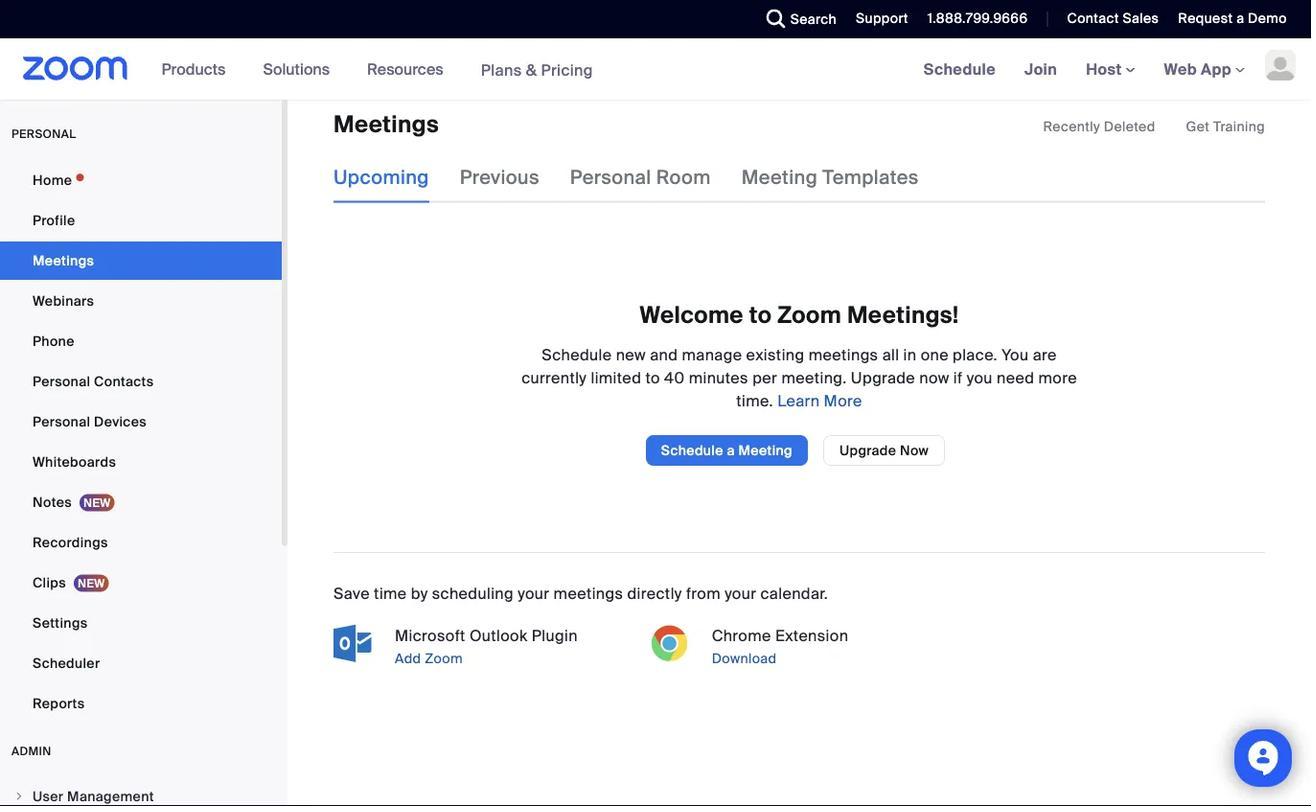 Task type: describe. For each thing, give the bounding box(es) containing it.
product information navigation
[[147, 38, 608, 101]]

if
[[954, 368, 963, 388]]

admin
[[12, 744, 52, 759]]

now
[[920, 368, 950, 388]]

contact sales
[[1068, 10, 1159, 27]]

personal contacts link
[[0, 362, 282, 401]]

get training
[[1187, 118, 1266, 136]]

profile
[[33, 211, 75, 229]]

by
[[411, 584, 428, 604]]

previous
[[460, 166, 540, 190]]

phone link
[[0, 322, 282, 360]]

recently deleted
[[1044, 118, 1156, 136]]

schedule new and manage existing meetings all in one place. you are currently limited to 40 minutes per meeting. upgrade now if you need more time.
[[522, 345, 1077, 411]]

add zoom link
[[391, 647, 631, 670]]

contact
[[1068, 10, 1120, 27]]

recordings
[[33, 534, 108, 551]]

host
[[1086, 59, 1126, 79]]

need
[[997, 368, 1035, 388]]

0 vertical spatial to
[[749, 300, 772, 330]]

a for request
[[1237, 10, 1245, 27]]

webinars
[[33, 292, 94, 310]]

and
[[650, 345, 678, 365]]

meetings navigation
[[910, 38, 1312, 101]]

home link
[[0, 161, 282, 199]]

meetings for your
[[554, 584, 623, 604]]

one
[[921, 345, 949, 365]]

recordings link
[[0, 523, 282, 562]]

currently
[[522, 368, 587, 388]]

you
[[967, 368, 993, 388]]

pricing
[[541, 60, 593, 80]]

per
[[753, 368, 778, 388]]

new
[[616, 345, 646, 365]]

home
[[33, 171, 72, 189]]

you
[[1002, 345, 1029, 365]]

personal for personal contacts
[[33, 372, 90, 390]]

join link
[[1011, 38, 1072, 100]]

save
[[334, 584, 370, 604]]

meetings!
[[847, 300, 959, 330]]

get
[[1187, 118, 1210, 136]]

upgrade inside button
[[840, 442, 897, 460]]

personal devices
[[33, 413, 147, 430]]

training
[[1214, 118, 1266, 136]]

whiteboards
[[33, 453, 116, 471]]

application containing recently deleted
[[1044, 117, 1266, 137]]

welcome
[[640, 300, 744, 330]]

learn more link
[[774, 391, 863, 411]]

deleted
[[1104, 118, 1156, 136]]

products button
[[162, 38, 234, 100]]

in
[[904, 345, 917, 365]]

all
[[883, 345, 900, 365]]

profile link
[[0, 201, 282, 240]]

resources
[[367, 59, 444, 79]]

plugin
[[532, 626, 578, 646]]

web
[[1164, 59, 1197, 79]]

personal contacts
[[33, 372, 154, 390]]

user management
[[33, 788, 154, 805]]

clips link
[[0, 564, 282, 602]]

settings
[[33, 614, 88, 632]]

&
[[526, 60, 537, 80]]

time.
[[737, 391, 774, 411]]

download
[[712, 650, 777, 668]]

clips
[[33, 574, 66, 592]]

1 your from the left
[[518, 584, 550, 604]]

scheduling
[[432, 584, 514, 604]]

zoom inside microsoft outlook plugin add zoom
[[425, 650, 463, 668]]

are
[[1033, 345, 1057, 365]]

personal for personal devices
[[33, 413, 90, 430]]

recently
[[1044, 118, 1101, 136]]

upcoming
[[334, 166, 429, 190]]

banner containing products
[[0, 38, 1312, 101]]

plans
[[481, 60, 522, 80]]

minutes
[[689, 368, 749, 388]]

upgrade inside schedule new and manage existing meetings all in one place. you are currently limited to 40 minutes per meeting. upgrade now if you need more time.
[[851, 368, 916, 388]]

place.
[[953, 345, 998, 365]]

profile picture image
[[1266, 50, 1296, 81]]

scheduler
[[33, 654, 100, 672]]

1 horizontal spatial zoom
[[778, 300, 842, 330]]

chrome extension download
[[712, 626, 849, 668]]

limited
[[591, 368, 642, 388]]

notes
[[33, 493, 72, 511]]

meeting inside tab list
[[742, 166, 818, 190]]

chrome
[[712, 626, 772, 646]]

1.888.799.9666 button up join
[[913, 0, 1033, 38]]

right image
[[13, 791, 25, 802]]

whiteboards link
[[0, 443, 282, 481]]



Task type: vqa. For each thing, say whether or not it's contained in the screenshot.
6th menu item from the top
no



Task type: locate. For each thing, give the bounding box(es) containing it.
get training link
[[1187, 118, 1266, 136]]

1.888.799.9666 button up schedule link
[[928, 10, 1028, 27]]

app
[[1201, 59, 1232, 79]]

meetings inside schedule new and manage existing meetings all in one place. you are currently limited to 40 minutes per meeting. upgrade now if you need more time.
[[809, 345, 879, 365]]

schedule a meeting button
[[646, 436, 808, 466]]

existing
[[746, 345, 805, 365]]

0 horizontal spatial to
[[646, 368, 660, 388]]

meetings for existing
[[809, 345, 879, 365]]

outlook
[[470, 626, 528, 646]]

0 horizontal spatial meetings
[[33, 252, 94, 269]]

web app button
[[1164, 59, 1245, 79]]

schedule for schedule a meeting
[[661, 442, 724, 460]]

meeting templates
[[742, 166, 919, 190]]

to inside schedule new and manage existing meetings all in one place. you are currently limited to 40 minutes per meeting. upgrade now if you need more time.
[[646, 368, 660, 388]]

room
[[656, 166, 711, 190]]

a left demo
[[1237, 10, 1245, 27]]

a down minutes
[[727, 442, 735, 460]]

0 vertical spatial a
[[1237, 10, 1245, 27]]

a
[[1237, 10, 1245, 27], [727, 442, 735, 460]]

1 vertical spatial a
[[727, 442, 735, 460]]

products
[[162, 59, 226, 79]]

meetings inside personal menu menu
[[33, 252, 94, 269]]

notes link
[[0, 483, 282, 522]]

40
[[664, 368, 685, 388]]

scheduler link
[[0, 644, 282, 683]]

webinars link
[[0, 282, 282, 320]]

personal devices link
[[0, 403, 282, 441]]

support
[[856, 10, 909, 27]]

settings link
[[0, 604, 282, 642]]

application
[[1044, 117, 1266, 137]]

1 horizontal spatial schedule
[[661, 442, 724, 460]]

recently deleted link
[[1044, 117, 1156, 137]]

personal
[[570, 166, 652, 190], [33, 372, 90, 390], [33, 413, 90, 430]]

now
[[900, 442, 929, 460]]

2 vertical spatial personal
[[33, 413, 90, 430]]

banner
[[0, 38, 1312, 101]]

your right the from
[[725, 584, 757, 604]]

upgrade now button
[[824, 436, 946, 466]]

web app
[[1164, 59, 1232, 79]]

add
[[395, 650, 421, 668]]

reports
[[33, 695, 85, 712]]

meetings
[[334, 110, 439, 140], [33, 252, 94, 269]]

search button
[[752, 0, 842, 38]]

1 horizontal spatial meetings
[[334, 110, 439, 140]]

personal down phone
[[33, 372, 90, 390]]

schedule a meeting
[[661, 442, 793, 460]]

upgrade left "now"
[[840, 442, 897, 460]]

zoom down microsoft
[[425, 650, 463, 668]]

personal room
[[570, 166, 711, 190]]

1 vertical spatial meeting
[[739, 442, 793, 460]]

contact sales link
[[1053, 0, 1164, 38], [1068, 10, 1159, 27]]

from
[[686, 584, 721, 604]]

meetings up meeting.
[[809, 345, 879, 365]]

to left 40
[[646, 368, 660, 388]]

1 horizontal spatial your
[[725, 584, 757, 604]]

meeting.
[[782, 368, 847, 388]]

schedule up currently
[[542, 345, 612, 365]]

0 horizontal spatial zoom
[[425, 650, 463, 668]]

host button
[[1086, 59, 1136, 79]]

schedule inside schedule new and manage existing meetings all in one place. you are currently limited to 40 minutes per meeting. upgrade now if you need more time.
[[542, 345, 612, 365]]

1 vertical spatial meetings
[[554, 584, 623, 604]]

meeting down time.
[[739, 442, 793, 460]]

templates
[[823, 166, 919, 190]]

manage
[[682, 345, 742, 365]]

1 horizontal spatial a
[[1237, 10, 1245, 27]]

0 horizontal spatial a
[[727, 442, 735, 460]]

user management menu item
[[0, 779, 282, 806]]

0 vertical spatial meetings
[[334, 110, 439, 140]]

zoom
[[778, 300, 842, 330], [425, 650, 463, 668]]

1 vertical spatial schedule
[[542, 345, 612, 365]]

0 horizontal spatial your
[[518, 584, 550, 604]]

1 vertical spatial personal
[[33, 372, 90, 390]]

sales
[[1123, 10, 1159, 27]]

plans & pricing link
[[481, 60, 593, 80], [481, 60, 593, 80]]

meeting inside button
[[739, 442, 793, 460]]

meeting left templates
[[742, 166, 818, 190]]

1 vertical spatial meetings
[[33, 252, 94, 269]]

directly
[[628, 584, 682, 604]]

schedule for schedule new and manage existing meetings all in one place. you are currently limited to 40 minutes per meeting. upgrade now if you need more time.
[[542, 345, 612, 365]]

upgrade now
[[840, 442, 929, 460]]

1 vertical spatial upgrade
[[840, 442, 897, 460]]

zoom up existing
[[778, 300, 842, 330]]

to up existing
[[749, 300, 772, 330]]

1 vertical spatial zoom
[[425, 650, 463, 668]]

1 horizontal spatial meetings
[[809, 345, 879, 365]]

meeting
[[742, 166, 818, 190], [739, 442, 793, 460]]

user
[[33, 788, 64, 805]]

personal inside tabs of meeting tab list
[[570, 166, 652, 190]]

2 vertical spatial schedule
[[661, 442, 724, 460]]

2 horizontal spatial schedule
[[924, 59, 996, 79]]

tabs of meeting tab list
[[334, 153, 950, 203]]

devices
[[94, 413, 147, 430]]

1 horizontal spatial to
[[749, 300, 772, 330]]

extension
[[776, 626, 849, 646]]

personal
[[12, 127, 76, 141]]

learn
[[778, 391, 820, 411]]

request a demo
[[1179, 10, 1288, 27]]

schedule inside button
[[661, 442, 724, 460]]

upgrade down all
[[851, 368, 916, 388]]

0 horizontal spatial schedule
[[542, 345, 612, 365]]

your up plugin
[[518, 584, 550, 604]]

download link
[[708, 647, 949, 670]]

0 vertical spatial upgrade
[[851, 368, 916, 388]]

personal up whiteboards at the left
[[33, 413, 90, 430]]

plans & pricing
[[481, 60, 593, 80]]

zoom logo image
[[23, 57, 128, 81]]

resources button
[[367, 38, 452, 100]]

personal left the room
[[570, 166, 652, 190]]

microsoft outlook plugin add zoom
[[395, 626, 578, 668]]

0 horizontal spatial meetings
[[554, 584, 623, 604]]

join
[[1025, 59, 1058, 79]]

request
[[1179, 10, 1233, 27]]

1 vertical spatial to
[[646, 368, 660, 388]]

personal menu menu
[[0, 161, 282, 725]]

2 your from the left
[[725, 584, 757, 604]]

schedule inside meetings navigation
[[924, 59, 996, 79]]

0 vertical spatial zoom
[[778, 300, 842, 330]]

schedule for schedule
[[924, 59, 996, 79]]

0 vertical spatial schedule
[[924, 59, 996, 79]]

more
[[824, 391, 863, 411]]

0 vertical spatial meetings
[[809, 345, 879, 365]]

welcome to zoom meetings!
[[640, 300, 959, 330]]

solutions
[[263, 59, 330, 79]]

meetings link
[[0, 242, 282, 280]]

schedule down the 1.888.799.9666
[[924, 59, 996, 79]]

schedule down 40
[[661, 442, 724, 460]]

reports link
[[0, 685, 282, 723]]

microsoft
[[395, 626, 466, 646]]

schedule
[[924, 59, 996, 79], [542, 345, 612, 365], [661, 442, 724, 460]]

meetings up "webinars"
[[33, 252, 94, 269]]

0 vertical spatial personal
[[570, 166, 652, 190]]

0 vertical spatial meeting
[[742, 166, 818, 190]]

meetings up upcoming
[[334, 110, 439, 140]]

calendar.
[[761, 584, 828, 604]]

personal for personal room
[[570, 166, 652, 190]]

request a demo link
[[1164, 0, 1312, 38], [1179, 10, 1288, 27]]

more
[[1039, 368, 1077, 388]]

meetings up plugin
[[554, 584, 623, 604]]

contacts
[[94, 372, 154, 390]]

a inside button
[[727, 442, 735, 460]]

a for schedule
[[727, 442, 735, 460]]

schedule link
[[910, 38, 1011, 100]]



